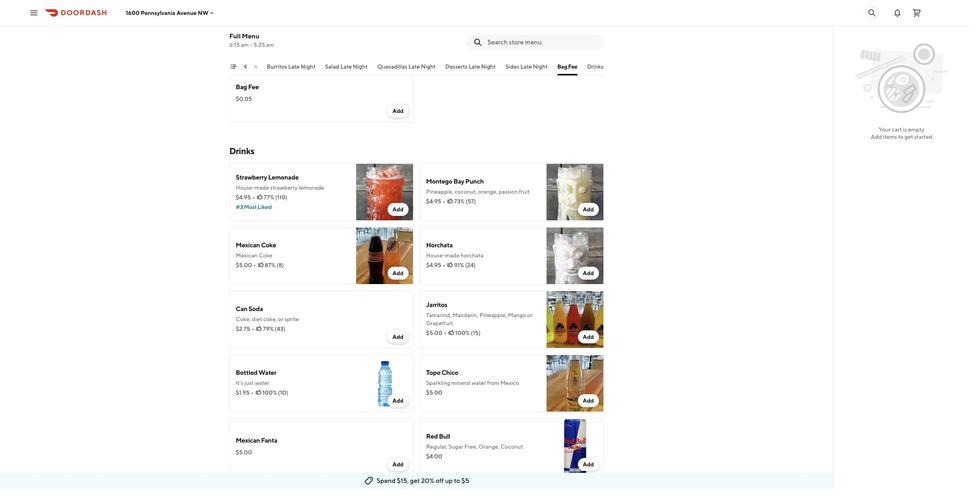 Task type: describe. For each thing, give the bounding box(es) containing it.
bottled water image
[[356, 355, 414, 412]]

tacos late night button
[[214, 63, 257, 75]]

water for chico
[[472, 380, 486, 386]]

1600
[[126, 9, 140, 16]]

strawberry lemonade image
[[356, 163, 414, 221]]

(8)
[[277, 262, 284, 268]]

sides late night
[[506, 63, 548, 70]]

tacos late night
[[214, 63, 257, 70]]

house- inside strawberry lemonade house-made strawberry lemonade
[[236, 184, 255, 191]]

soda
[[249, 305, 263, 313]]

1 am from the left
[[241, 42, 249, 48]]

73% (57)
[[454, 198, 476, 205]]

1 vertical spatial get
[[410, 477, 420, 485]]

20%
[[421, 477, 435, 485]]

sides
[[506, 63, 520, 70]]

open menu image
[[29, 8, 39, 18]]

pineapple, for mandarin,
[[480, 312, 507, 318]]

can
[[236, 305, 248, 313]]

77%
[[264, 194, 274, 201]]

notification bell image
[[893, 8, 903, 18]]

late for burritos
[[288, 63, 300, 70]]

100% for tamarind,
[[456, 330, 470, 336]]

montego bay punch image
[[547, 163, 604, 221]]

fanta
[[261, 437, 278, 444]]

100% (10)
[[263, 389, 288, 396]]

quesadillas late night button
[[378, 63, 436, 75]]

pineapple, for punch
[[426, 188, 454, 195]]

house- inside horchata house-made horchata
[[426, 252, 445, 259]]

quesadillas late night
[[378, 63, 436, 70]]

$5.00 inside topo chico sparkling mineral water from mexico $5.00
[[426, 389, 443, 396]]

$2.75
[[236, 326, 250, 332]]

$5.00 • for coke
[[236, 262, 256, 268]]

Item Search search field
[[488, 38, 598, 47]]

avenue
[[177, 9, 197, 16]]

87%
[[265, 262, 276, 268]]

water for water
[[255, 380, 269, 386]]

spend $15, get 20% off up to $5
[[377, 477, 470, 485]]

-
[[250, 42, 252, 48]]

$4.95 for strawberry lemonade
[[236, 194, 251, 201]]

$4.95 for montego bay punch
[[426, 198, 442, 205]]

lemonade
[[299, 184, 324, 191]]

77% (110)
[[264, 194, 288, 201]]

drinks button
[[588, 63, 604, 75]]

water
[[259, 369, 277, 377]]

or for tamarind,
[[528, 312, 533, 318]]

strawberry
[[236, 174, 267, 181]]

red
[[426, 433, 438, 440]]

it's
[[236, 380, 243, 386]]

free,
[[465, 444, 478, 450]]

100% (15)
[[456, 330, 481, 336]]

• for can soda
[[252, 326, 254, 332]]

$2.75 •
[[236, 326, 254, 332]]

pennsylvania
[[141, 9, 175, 16]]

#3
[[236, 204, 243, 210]]

1600 pennsylvania avenue nw button
[[126, 9, 215, 16]]

horchata
[[461, 252, 484, 259]]

5:25
[[254, 42, 265, 48]]

$0.05
[[236, 96, 252, 102]]

mineral
[[452, 380, 471, 386]]

1 vertical spatial coke
[[259, 252, 273, 259]]

0 vertical spatial fee
[[247, 47, 261, 58]]

(110)
[[275, 194, 288, 201]]

(10)
[[278, 389, 288, 396]]

quesadillas
[[378, 63, 408, 70]]

1600 pennsylvania avenue nw
[[126, 9, 209, 16]]

#3 most liked
[[236, 204, 272, 210]]

$5.00 down mexican coke mexican coke
[[236, 262, 252, 268]]

your
[[880, 126, 891, 133]]

add button for montego bay punch
[[578, 203, 599, 216]]

diet
[[252, 316, 262, 322]]

night for salad late night
[[353, 63, 368, 70]]

jarritos
[[426, 301, 448, 309]]

to for items
[[899, 134, 904, 140]]

or for soda
[[278, 316, 284, 322]]

red bull regular, sugar free, orange, coconut $4.00
[[426, 433, 523, 460]]

sides late night button
[[506, 63, 548, 75]]

(15)
[[471, 330, 481, 336]]

salad late night
[[325, 63, 368, 70]]

91% (24)
[[454, 262, 476, 268]]

add button for strawberry lemonade
[[388, 203, 409, 216]]

6:15
[[229, 42, 240, 48]]

mexican coke image
[[356, 227, 414, 285]]

$1.95 •
[[236, 389, 254, 396]]

up
[[445, 477, 453, 485]]

punch
[[466, 178, 484, 185]]

strawberry
[[270, 184, 298, 191]]

to for up
[[454, 477, 460, 485]]

topo chico image
[[547, 355, 604, 412]]

coconut
[[501, 444, 523, 450]]

liked
[[258, 204, 272, 210]]

73%
[[454, 198, 465, 205]]

• for mexican coke
[[254, 262, 256, 268]]

desserts late night
[[446, 63, 496, 70]]

coke,
[[263, 316, 277, 322]]

$15,
[[397, 477, 409, 485]]

add button for bottled water
[[388, 394, 409, 407]]

night for quesadillas late night
[[421, 63, 436, 70]]



Task type: locate. For each thing, give the bounding box(es) containing it.
2 vertical spatial mexican
[[236, 437, 260, 444]]

add button for topo chico
[[578, 394, 599, 407]]

late for quesadillas
[[409, 63, 420, 70]]

0 horizontal spatial drinks
[[229, 146, 255, 156]]

night right the show menu categories image
[[243, 63, 257, 70]]

late for sides
[[521, 63, 532, 70]]

6 night from the left
[[533, 63, 548, 70]]

1 vertical spatial 100%
[[263, 389, 277, 396]]

sugar
[[449, 444, 464, 450]]

$4.95 • down horchata
[[426, 262, 446, 268]]

79% (43)
[[263, 326, 286, 332]]

1 late from the left
[[230, 63, 241, 70]]

late right sides
[[521, 63, 532, 70]]

night inside quesadillas late night button
[[421, 63, 436, 70]]

nw
[[198, 9, 209, 16]]

1 horizontal spatial 100%
[[456, 330, 470, 336]]

pineapple,
[[426, 188, 454, 195], [480, 312, 507, 318]]

chico
[[442, 369, 459, 377]]

2 am from the left
[[266, 42, 274, 48]]

0 horizontal spatial to
[[454, 477, 460, 485]]

grapefruit
[[426, 320, 453, 327]]

made inside horchata house-made horchata
[[445, 252, 460, 259]]

0 vertical spatial made
[[255, 184, 269, 191]]

to down cart
[[899, 134, 904, 140]]

$4.00
[[426, 453, 443, 460]]

1 vertical spatial fee
[[569, 63, 578, 70]]

or up (43)
[[278, 316, 284, 322]]

$4.95 • down montego
[[426, 198, 446, 205]]

late right burritos
[[288, 63, 300, 70]]

late inside salad late night button
[[341, 63, 352, 70]]

79%
[[263, 326, 274, 332]]

night left salad
[[301, 63, 316, 70]]

jarritos tamarind, mandarin, pineapple, mango or grapefruit
[[426, 301, 533, 327]]

1 vertical spatial bag fee
[[558, 63, 578, 70]]

• down grapefruit
[[444, 330, 447, 336]]

$5
[[462, 477, 470, 485]]

0 horizontal spatial $5.00 •
[[236, 262, 256, 268]]

4 late from the left
[[409, 63, 420, 70]]

pineapple, down montego
[[426, 188, 454, 195]]

bag fee left drinks button
[[558, 63, 578, 70]]

red bull image
[[547, 419, 604, 476]]

get
[[905, 134, 914, 140], [410, 477, 420, 485]]

3 late from the left
[[341, 63, 352, 70]]

cart
[[892, 126, 903, 133]]

started
[[915, 134, 933, 140]]

1 horizontal spatial house-
[[426, 252, 445, 259]]

horchata
[[426, 241, 453, 249]]

1 vertical spatial made
[[445, 252, 460, 259]]

sprite
[[285, 316, 299, 322]]

(57)
[[466, 198, 476, 205]]

to inside your cart is empty add items to get started
[[899, 134, 904, 140]]

1 horizontal spatial to
[[899, 134, 904, 140]]

topo chico sparkling mineral water from mexico $5.00
[[426, 369, 520, 396]]

$5.00 • for tamarind,
[[426, 330, 447, 336]]

am left -
[[241, 42, 249, 48]]

orange,
[[479, 188, 498, 195]]

jarritos image
[[547, 291, 604, 348]]

night inside burritos late night button
[[301, 63, 316, 70]]

2 vertical spatial bag fee
[[236, 83, 259, 91]]

late right salad
[[341, 63, 352, 70]]

1 horizontal spatial drinks
[[588, 63, 604, 70]]

horchata image
[[547, 227, 604, 285]]

most
[[244, 204, 257, 210]]

sparkling
[[426, 380, 451, 386]]

1 horizontal spatial get
[[905, 134, 914, 140]]

0 vertical spatial pineapple,
[[426, 188, 454, 195]]

• right the $1.95
[[251, 389, 254, 396]]

$5.00 •
[[236, 262, 256, 268], [426, 330, 447, 336]]

$5.00 down sparkling
[[426, 389, 443, 396]]

night for tacos late night
[[243, 63, 257, 70]]

$5.00 down grapefruit
[[426, 330, 443, 336]]

5 night from the left
[[481, 63, 496, 70]]

house-
[[236, 184, 255, 191], [426, 252, 445, 259]]

0 vertical spatial $5.00 •
[[236, 262, 256, 268]]

mango
[[508, 312, 526, 318]]

1 horizontal spatial $5.00 •
[[426, 330, 447, 336]]

$4.95 • up most at the left
[[236, 194, 255, 201]]

scroll menu navigation left image
[[242, 63, 249, 70]]

• for horchata
[[443, 262, 446, 268]]

0 horizontal spatial get
[[410, 477, 420, 485]]

100% for water
[[263, 389, 277, 396]]

$1.95
[[236, 389, 250, 396]]

0 horizontal spatial pineapple,
[[426, 188, 454, 195]]

$4.95 up #3
[[236, 194, 251, 201]]

• for montego bay punch
[[443, 198, 446, 205]]

night left desserts
[[421, 63, 436, 70]]

burritos
[[267, 63, 287, 70]]

0 horizontal spatial 100%
[[263, 389, 277, 396]]

add button for mexican coke
[[388, 267, 409, 280]]

1 horizontal spatial water
[[472, 380, 486, 386]]

your cart is empty add items to get started
[[872, 126, 933, 140]]

just
[[245, 380, 254, 386]]

• for strawberry lemonade
[[253, 194, 255, 201]]

burritos late night
[[267, 63, 316, 70]]

am
[[241, 42, 249, 48], [266, 42, 274, 48]]

$5.00 • down mexican coke mexican coke
[[236, 262, 256, 268]]

or inside can soda coke, diet coke, or sprite
[[278, 316, 284, 322]]

night inside the tacos late night button
[[243, 63, 257, 70]]

mexican fanta
[[236, 437, 278, 444]]

add button for red bull
[[578, 458, 599, 471]]

late right quesadillas
[[409, 63, 420, 70]]

$4.95 •
[[236, 194, 255, 201], [426, 198, 446, 205], [426, 262, 446, 268]]

coke,
[[236, 316, 251, 322]]

mexico
[[501, 380, 520, 386]]

house- down horchata
[[426, 252, 445, 259]]

pineapple, inside the montego bay punch pineapple, coconut, orange, passion fruit
[[426, 188, 454, 195]]

bull
[[439, 433, 450, 440]]

bag up tacos late night
[[229, 47, 245, 58]]

1 vertical spatial to
[[454, 477, 460, 485]]

bay
[[454, 178, 465, 185]]

salad late night button
[[325, 63, 368, 75]]

0 vertical spatial drinks
[[588, 63, 604, 70]]

2 night from the left
[[301, 63, 316, 70]]

late inside desserts late night 'button'
[[469, 63, 480, 70]]

desserts late night button
[[446, 63, 496, 75]]

0 vertical spatial mexican
[[236, 241, 260, 249]]

get down is at the right top
[[905, 134, 914, 140]]

$4.95 for horchata
[[426, 262, 442, 268]]

1 horizontal spatial am
[[266, 42, 274, 48]]

3 mexican from the top
[[236, 437, 260, 444]]

100% left (10)
[[263, 389, 277, 396]]

$5.00 • down grapefruit
[[426, 330, 447, 336]]

(43)
[[275, 326, 286, 332]]

coconut,
[[455, 188, 477, 195]]

night for sides late night
[[533, 63, 548, 70]]

spend
[[377, 477, 396, 485]]

1 vertical spatial pineapple,
[[480, 312, 507, 318]]

0 items, open order cart image
[[913, 8, 922, 18]]

• for jarritos
[[444, 330, 447, 336]]

6 late from the left
[[521, 63, 532, 70]]

montego bay punch pineapple, coconut, orange, passion fruit
[[426, 178, 530, 195]]

night down item search search field
[[533, 63, 548, 70]]

menu
[[242, 32, 260, 40]]

• right $2.75
[[252, 326, 254, 332]]

strawberry lemonade house-made strawberry lemonade
[[236, 174, 324, 191]]

2 vertical spatial bag
[[236, 83, 247, 91]]

• left 91%
[[443, 262, 446, 268]]

add inside your cart is empty add items to get started
[[872, 134, 883, 140]]

water down "water"
[[255, 380, 269, 386]]

tamarind,
[[426, 312, 452, 318]]

bottled water it's just water
[[236, 369, 277, 386]]

late left scroll menu navigation left icon
[[230, 63, 241, 70]]

mexican for mexican coke mexican coke
[[236, 241, 260, 249]]

0 vertical spatial coke
[[261, 241, 276, 249]]

bag fee
[[229, 47, 261, 58], [558, 63, 578, 70], [236, 83, 259, 91]]

night inside sides late night button
[[533, 63, 548, 70]]

late right desserts
[[469, 63, 480, 70]]

0 vertical spatial house-
[[236, 184, 255, 191]]

0 horizontal spatial or
[[278, 316, 284, 322]]

pineapple, inside jarritos tamarind, mandarin, pineapple, mango or grapefruit
[[480, 312, 507, 318]]

$4.95 • for horchata
[[426, 262, 446, 268]]

get inside your cart is empty add items to get started
[[905, 134, 914, 140]]

bag up $0.05
[[236, 83, 247, 91]]

1 horizontal spatial or
[[528, 312, 533, 318]]

bag fee up $0.05
[[236, 83, 259, 91]]

night inside salad late night button
[[353, 63, 368, 70]]

regular,
[[426, 444, 448, 450]]

late inside burritos late night button
[[288, 63, 300, 70]]

0 vertical spatial to
[[899, 134, 904, 140]]

mexican
[[236, 241, 260, 249], [236, 252, 258, 259], [236, 437, 260, 444]]

late for desserts
[[469, 63, 480, 70]]

night right salad
[[353, 63, 368, 70]]

made up 91%
[[445, 252, 460, 259]]

can soda coke, diet coke, or sprite
[[236, 305, 299, 322]]

montego
[[426, 178, 453, 185]]

water inside bottled water it's just water
[[255, 380, 269, 386]]

mexican coke mexican coke
[[236, 241, 276, 259]]

• for bottled water
[[251, 389, 254, 396]]

mandarin,
[[453, 312, 479, 318]]

desserts
[[446, 63, 468, 70]]

late inside sides late night button
[[521, 63, 532, 70]]

1 water from the left
[[255, 380, 269, 386]]

2 late from the left
[[288, 63, 300, 70]]

3 night from the left
[[353, 63, 368, 70]]

$4.95 down horchata
[[426, 262, 442, 268]]

add button for horchata
[[578, 267, 599, 280]]

• down mexican coke mexican coke
[[254, 262, 256, 268]]

1 vertical spatial drinks
[[229, 146, 255, 156]]

fee left drinks button
[[569, 63, 578, 70]]

mexican for mexican fanta
[[236, 437, 260, 444]]

burritos late night button
[[267, 63, 316, 75]]

1 vertical spatial $5.00 •
[[426, 330, 447, 336]]

0 horizontal spatial house-
[[236, 184, 255, 191]]

items
[[884, 134, 898, 140]]

house- down strawberry
[[236, 184, 255, 191]]

horchata house-made horchata
[[426, 241, 484, 259]]

water inside topo chico sparkling mineral water from mexico $5.00
[[472, 380, 486, 386]]

salad
[[325, 63, 339, 70]]

to right the up
[[454, 477, 460, 485]]

made inside strawberry lemonade house-made strawberry lemonade
[[255, 184, 269, 191]]

0 vertical spatial get
[[905, 134, 914, 140]]

late for salad
[[341, 63, 352, 70]]

1 vertical spatial mexican
[[236, 252, 258, 259]]

night for burritos late night
[[301, 63, 316, 70]]

0 vertical spatial bag fee
[[229, 47, 261, 58]]

87% (8)
[[265, 262, 284, 268]]

late for tacos
[[230, 63, 241, 70]]

fee up scroll menu navigation left icon
[[247, 47, 261, 58]]

late
[[230, 63, 241, 70], [288, 63, 300, 70], [341, 63, 352, 70], [409, 63, 420, 70], [469, 63, 480, 70], [521, 63, 532, 70]]

or right mango
[[528, 312, 533, 318]]

$4.95
[[236, 194, 251, 201], [426, 198, 442, 205], [426, 262, 442, 268]]

late inside the tacos late night button
[[230, 63, 241, 70]]

1 vertical spatial bag
[[558, 63, 568, 70]]

$5.00 down mexican fanta
[[236, 449, 252, 456]]

2 vertical spatial fee
[[248, 83, 259, 91]]

add button for jarritos
[[578, 331, 599, 343]]

4 night from the left
[[421, 63, 436, 70]]

get right $15,
[[410, 477, 420, 485]]

0 vertical spatial bag
[[229, 47, 245, 58]]

or
[[528, 312, 533, 318], [278, 316, 284, 322]]

0 horizontal spatial made
[[255, 184, 269, 191]]

off
[[436, 477, 444, 485]]

late inside quesadillas late night button
[[409, 63, 420, 70]]

$4.95 • for montego bay punch
[[426, 198, 446, 205]]

1 vertical spatial house-
[[426, 252, 445, 259]]

or inside jarritos tamarind, mandarin, pineapple, mango or grapefruit
[[528, 312, 533, 318]]

0 horizontal spatial water
[[255, 380, 269, 386]]

0 horizontal spatial am
[[241, 42, 249, 48]]

1 night from the left
[[243, 63, 257, 70]]

2 water from the left
[[472, 380, 486, 386]]

1 horizontal spatial pineapple,
[[480, 312, 507, 318]]

0 vertical spatial 100%
[[456, 330, 470, 336]]

• left the 73%
[[443, 198, 446, 205]]

pineapple, left mango
[[480, 312, 507, 318]]

night inside desserts late night 'button'
[[481, 63, 496, 70]]

100% left (15)
[[456, 330, 470, 336]]

100%
[[456, 330, 470, 336], [263, 389, 277, 396]]

night left sides
[[481, 63, 496, 70]]

1 horizontal spatial made
[[445, 252, 460, 259]]

to
[[899, 134, 904, 140], [454, 477, 460, 485]]

bag fee up scroll menu navigation left icon
[[229, 47, 261, 58]]

night for desserts late night
[[481, 63, 496, 70]]

empty
[[909, 126, 925, 133]]

am right 5:25
[[266, 42, 274, 48]]

fee up $0.05
[[248, 83, 259, 91]]

1 mexican from the top
[[236, 241, 260, 249]]

add
[[393, 108, 404, 114], [872, 134, 883, 140], [393, 206, 404, 213], [583, 206, 594, 213], [393, 270, 404, 276], [583, 270, 594, 276], [393, 334, 404, 340], [583, 334, 594, 340], [393, 398, 404, 404], [583, 398, 594, 404], [393, 461, 404, 468], [583, 461, 594, 468]]

night
[[243, 63, 257, 70], [301, 63, 316, 70], [353, 63, 368, 70], [421, 63, 436, 70], [481, 63, 496, 70], [533, 63, 548, 70]]

water left from at the bottom
[[472, 380, 486, 386]]

• up #3 most liked at top
[[253, 194, 255, 201]]

$4.95 down montego
[[426, 198, 442, 205]]

lemonade
[[268, 174, 299, 181]]

made up 77%
[[255, 184, 269, 191]]

91%
[[454, 262, 464, 268]]

$4.95 • for strawberry lemonade
[[236, 194, 255, 201]]

bag down item search search field
[[558, 63, 568, 70]]

show menu categories image
[[230, 63, 237, 70]]

5 late from the left
[[469, 63, 480, 70]]

2 mexican from the top
[[236, 252, 258, 259]]



Task type: vqa. For each thing, say whether or not it's contained in the screenshot.
Bottled
yes



